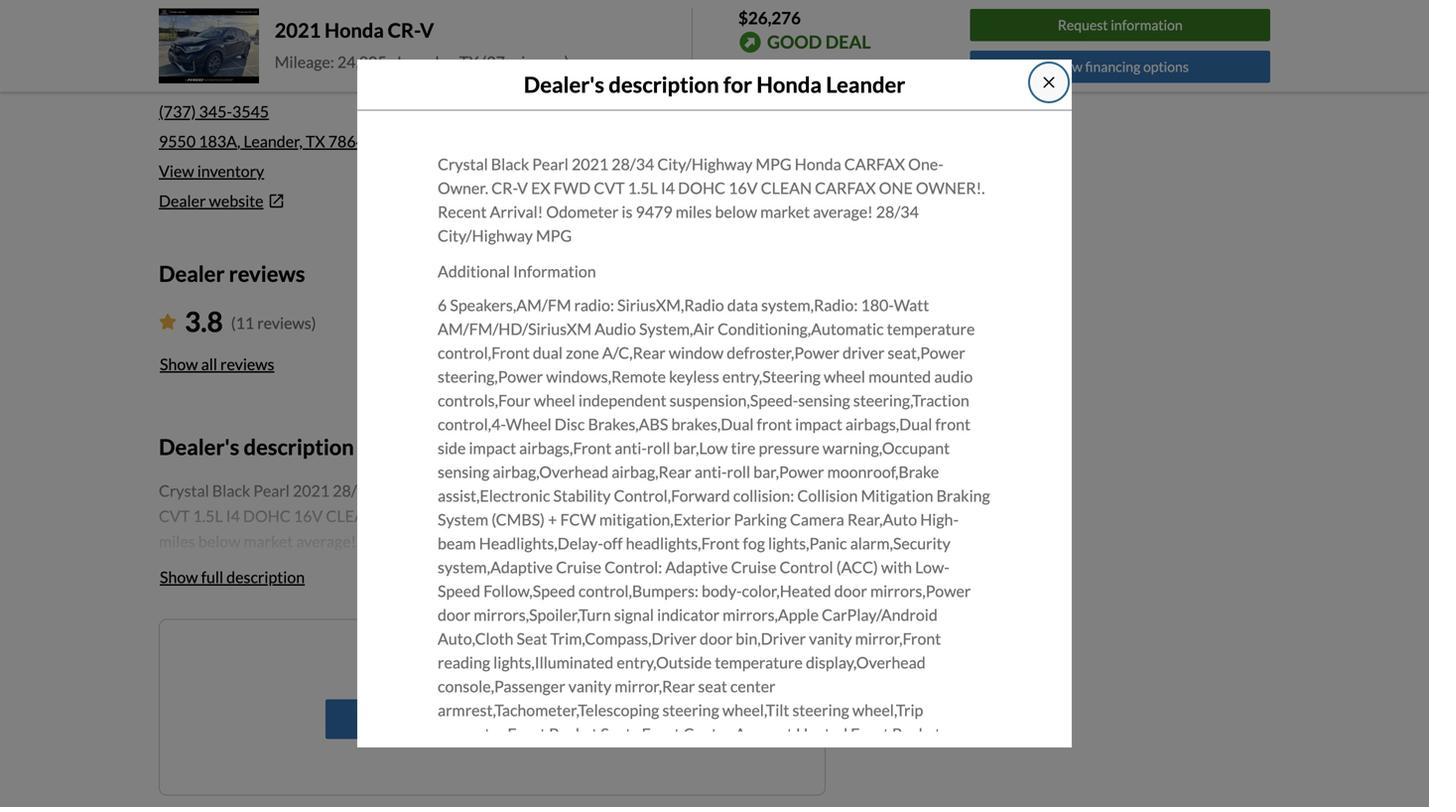 Task type: describe. For each thing, give the bounding box(es) containing it.
honda inside 2021 honda cr-v mileage: 24,805 · leander, tx (27 mi away)
[[325, 18, 384, 42]]

16v for crystal black pearl 2021 28/34 city/highway mpg honda carfax one- owner. cr-v ex fwd cvt 1.5l i4 dohc 16v clean carfax one owner!. recent arrival! odometer is 9479 miles below market average! 28/34 city/highway mpg
[[729, 178, 758, 197]]

cvt for crystal black pearl 2021 28/34 city/highway mpg honda carfax one-owner. cr-v ex fwd cvt 1.5l i4 dohc 16v clean carfax one owner!.  recent arrival! odometer is 9479 miles below market average! 28/34 city/highway mpg additional information show full description
[[159, 506, 190, 526]]

speed
[[438, 581, 481, 601]]

show all reviews
[[160, 354, 275, 374]]

notify
[[361, 654, 407, 673]]

1 steering from the left
[[663, 700, 720, 720]]

full
[[201, 567, 224, 587]]

alloy
[[925, 748, 961, 767]]

signal
[[614, 605, 654, 624]]

cr- for crystal black pearl 2021 28/34 city/highway mpg honda carfax one- owner. cr-v ex fwd cvt 1.5l i4 dohc 16v clean carfax one owner!. recent arrival! odometer is 9479 miles below market average! 28/34 city/highway mpg
[[492, 178, 517, 197]]

$26,276
[[739, 7, 801, 28]]

system
[[438, 510, 489, 529]]

mitigation
[[861, 486, 934, 505]]

3.8
[[185, 305, 223, 338]]

radio:
[[575, 295, 615, 315]]

dealer website link
[[159, 189, 826, 213]]

wipers,5.64
[[527, 796, 608, 807]]

mirrors,apple
[[723, 605, 819, 624]]

owner!. for crystal black pearl 2021 28/34 city/highway mpg honda carfax one-owner. cr-v ex fwd cvt 1.5l i4 dohc 16v clean carfax one owner!.  recent arrival! odometer is 9479 miles below market average! 28/34 city/highway mpg additional information show full description
[[481, 506, 550, 526]]

average! for crystal black pearl 2021 28/34 city/highway mpg honda carfax one- owner. cr-v ex fwd cvt 1.5l i4 dohc 16v clean carfax one owner!. recent arrival! odometer is 9479 miles below market average! 28/34 city/highway mpg
[[813, 202, 874, 221]]

odometer for crystal black pearl 2021 28/34 city/highway mpg honda carfax one-owner. cr-v ex fwd cvt 1.5l i4 dohc 16v clean carfax one owner!.  recent arrival! odometer is 9479 miles below market average! 28/34 city/highway mpg additional information show full description
[[662, 506, 734, 526]]

1 vertical spatial anti-
[[695, 462, 727, 481]]

wheels,alloy
[[438, 772, 530, 791]]

system,radio:
[[762, 295, 858, 315]]

view financing options
[[1052, 58, 1190, 75]]

brakes,abs
[[588, 414, 669, 434]]

suspension,speed-
[[670, 391, 799, 410]]

one- for crystal black pearl 2021 28/34 city/highway mpg honda carfax one- owner. cr-v ex fwd cvt 1.5l i4 dohc 16v clean carfax one owner!. recent arrival! odometer is 9479 miles below market average! 28/34 city/highway mpg
[[909, 154, 944, 174]]

1 vertical spatial sensing
[[438, 462, 490, 481]]

watt
[[894, 295, 930, 315]]

1 horizontal spatial front
[[757, 414, 793, 434]]

sensitive
[[769, 772, 832, 791]]

1 cruise from the left
[[556, 557, 602, 577]]

view for view financing options
[[1052, 58, 1083, 75]]

seats,split
[[572, 748, 643, 767]]

dealer website
[[159, 191, 264, 211]]

inventory
[[197, 161, 264, 181]]

2 horizontal spatial front
[[936, 414, 971, 434]]

dealer's description for honda leander dialog
[[357, 60, 1072, 807]]

fcw
[[561, 510, 597, 529]]

dual
[[533, 343, 563, 362]]

notify me of new listings like this one
[[361, 654, 624, 673]]

city/highway down 'dealer's description for honda leander'
[[658, 154, 753, 174]]

i4 for crystal black pearl 2021 28/34 city/highway mpg honda carfax one-owner. cr-v ex fwd cvt 1.5l i4 dohc 16v clean carfax one owner!.  recent arrival! odometer is 9479 miles below market average! 28/34 city/highway mpg additional information show full description
[[226, 506, 240, 526]]

armrest,tachometer,telescoping
[[438, 700, 660, 720]]

seats,heated
[[438, 748, 530, 767]]

0 vertical spatial impact
[[796, 414, 843, 434]]

airbags,front
[[520, 438, 612, 458]]

honda inside crystal black pearl 2021 28/34 city/highway mpg honda carfax one-owner. cr-v ex fwd cvt 1.5l i4 dohc 16v clean carfax one owner!.  recent arrival! odometer is 9479 miles below market average! 28/34 city/highway mpg additional information show full description
[[516, 481, 563, 500]]

0 vertical spatial market
[[829, 60, 878, 79]]

1.5l for crystal black pearl 2021 28/34 city/highway mpg honda carfax one- owner. cr-v ex fwd cvt 1.5l i4 dohc 16v clean carfax one owner!. recent arrival! odometer is 9479 miles below market average! 28/34 city/highway mpg
[[628, 178, 658, 197]]

information inside crystal black pearl 2021 28/34 city/highway mpg honda carfax one-owner. cr-v ex fwd cvt 1.5l i4 dohc 16v clean carfax one owner!.  recent arrival! odometer is 9479 miles below market average! 28/34 city/highway mpg additional information show full description
[[234, 557, 317, 577]]

9550 183a , leander, tx 78641
[[159, 132, 375, 151]]

brakes,dual
[[672, 414, 754, 434]]

away)
[[529, 52, 569, 71]]

keyless
[[669, 367, 720, 386]]

show all reviews button
[[159, 343, 276, 386]]

is for crystal black pearl 2021 28/34 city/highway mpg honda carfax one-owner. cr-v ex fwd cvt 1.5l i4 dohc 16v clean carfax one owner!.  recent arrival! odometer is 9479 miles below market average! 28/34 city/highway mpg additional information show full description
[[738, 506, 748, 526]]

headlights,front
[[626, 534, 740, 553]]

like
[[539, 654, 565, 673]]

city/highway down system
[[405, 532, 501, 551]]

recent for crystal black pearl 2021 28/34 city/highway mpg honda carfax one-owner. cr-v ex fwd cvt 1.5l i4 dohc 16v clean carfax one owner!.  recent arrival! odometer is 9479 miles below market average! 28/34 city/highway mpg additional information show full description
[[553, 506, 603, 526]]

wheel,trip
[[853, 700, 924, 720]]

with
[[882, 557, 913, 577]]

0 horizontal spatial impact
[[469, 438, 516, 458]]

console,passenger
[[438, 677, 566, 696]]

color,heated
[[742, 581, 832, 601]]

high-
[[921, 510, 959, 529]]

siriusxm,radio
[[618, 295, 725, 315]]

dealer for dealer reviews
[[159, 261, 225, 287]]

tire
[[731, 438, 756, 458]]

market for crystal black pearl 2021 28/34 city/highway mpg honda carfax one-owner. cr-v ex fwd cvt 1.5l i4 dohc 16v clean carfax one owner!.  recent arrival! odometer is 9479 miles below market average! 28/34 city/highway mpg additional information show full description
[[244, 532, 293, 551]]

0 vertical spatial sensing
[[799, 391, 851, 410]]

carplay/android
[[822, 605, 938, 624]]

crystal black pearl 2021 28/34 city/highway mpg honda carfax one- owner. cr-v ex fwd cvt 1.5l i4 dohc 16v clean carfax one owner!. recent arrival! odometer is 9479 miles below market average! 28/34 city/highway mpg
[[438, 154, 986, 245]]

close modal dealer's description for honda leander image
[[1042, 74, 1058, 90]]

2021 for crystal black pearl 2021 28/34 city/highway mpg honda carfax one-owner. cr-v ex fwd cvt 1.5l i4 dohc 16v clean carfax one owner!.  recent arrival! odometer is 9479 miles below market average! 28/34 city/highway mpg additional information show full description
[[293, 481, 330, 500]]

9479 for crystal black pearl 2021 28/34 city/highway mpg honda carfax one- owner. cr-v ex fwd cvt 1.5l i4 dohc 16v clean carfax one owner!. recent arrival! odometer is 9479 miles below market average! 28/34 city/highway mpg
[[636, 202, 673, 221]]

seat,power
[[888, 343, 966, 362]]

bar,low
[[674, 438, 728, 458]]

rear
[[697, 748, 726, 767]]

ratio,clean
[[645, 796, 736, 807]]

lights,panic
[[769, 534, 848, 553]]

recent for crystal black pearl 2021 28/34 city/highway mpg honda carfax one- owner. cr-v ex fwd cvt 1.5l i4 dohc 16v clean carfax one owner!. recent arrival! odometer is 9479 miles below market average! 28/34 city/highway mpg
[[438, 202, 487, 221]]

clean for crystal black pearl 2021 28/34 city/highway mpg honda carfax one- owner. cr-v ex fwd cvt 1.5l i4 dohc 16v clean carfax one owner!. recent arrival! odometer is 9479 miles below market average! 28/34 city/highway mpg
[[761, 178, 812, 197]]

1 bucket from the left
[[549, 724, 598, 744]]

show inside button
[[160, 354, 198, 374]]

0 horizontal spatial leander
[[222, 64, 294, 88]]

reading
[[438, 653, 491, 672]]

speakers,am/fm
[[450, 295, 572, 315]]

door down 'front'
[[836, 748, 869, 767]]

owner!. for crystal black pearl 2021 28/34 city/highway mpg honda carfax one- owner. cr-v ex fwd cvt 1.5l i4 dohc 16v clean carfax one owner!. recent arrival! odometer is 9479 miles below market average! 28/34 city/highway mpg
[[916, 178, 986, 197]]

(737)
[[159, 102, 196, 121]]

3545
[[232, 102, 269, 121]]

follow,speed
[[484, 581, 576, 601]]

3.8 (11 reviews)
[[185, 305, 316, 338]]

trim,compass,driver
[[551, 629, 697, 648]]

view financing options button
[[971, 51, 1271, 83]]

one for crystal black pearl 2021 28/34 city/highway mpg honda carfax one- owner. cr-v ex fwd cvt 1.5l i4 dohc 16v clean carfax one owner!. recent arrival! odometer is 9479 miles below market average! 28/34 city/highway mpg
[[879, 178, 913, 197]]

owner!
[[840, 796, 906, 807]]

additional inside crystal black pearl 2021 28/34 city/highway mpg honda carfax one-owner. cr-v ex fwd cvt 1.5l i4 dohc 16v clean carfax one owner!.  recent arrival! odometer is 9479 miles below market average! 28/34 city/highway mpg additional information show full description
[[159, 557, 231, 577]]

me for notify
[[410, 654, 432, 673]]

parking
[[734, 510, 787, 529]]

2 steering from the left
[[793, 700, 850, 720]]

reviews inside button
[[220, 354, 275, 374]]

1 horizontal spatial roll
[[727, 462, 751, 481]]

request information button
[[971, 9, 1271, 41]]

low-
[[916, 557, 950, 577]]

show inside crystal black pearl 2021 28/34 city/highway mpg honda carfax one-owner. cr-v ex fwd cvt 1.5l i4 dohc 16v clean carfax one owner!.  recent arrival! odometer is 9479 miles below market average! 28/34 city/highway mpg additional information show full description
[[160, 567, 198, 587]]

view inventory link
[[159, 161, 264, 181]]

dealer's description
[[159, 434, 354, 460]]

fog
[[743, 534, 766, 553]]

24,805
[[338, 52, 387, 71]]

leander inside dialog
[[826, 71, 906, 97]]

0 horizontal spatial temperature
[[715, 653, 803, 672]]

additional information
[[438, 261, 596, 281]]

6 speakers,am/fm radio: siriusxm,radio data system,radio: 180-watt am/fm/hd/siriusxm audio system,air conditioning,automatic temperature control,front dual zone a/c,rear window defroster,power driver seat,power steering,power windows,remote keyless entry,steering wheel mounted audio controls,four wheel independent suspension,speed-sensing steering,traction control,4-wheel disc brakes,abs brakes,dual front impact airbags,dual front side impact airbags,front anti-roll bar,low tire pressure warning,occupant sensing airbag,overhead airbag,rear anti-roll bar,power moonroof,brake assist,electronic stability control,forward collision: collision mitigation braking system (cmbs) + fcw mitigation,exterior parking camera rear,auto high- beam headlights,delay-off headlights,front fog lights,panic alarm,security system,adaptive cruise control: adaptive cruise control (acc) with low- speed follow,speed control,bumpers: body-color,heated door mirrors,power door mirrors,spoiler,turn signal indicator mirrors,apple carplay/android auto,cloth seat trim,compass,driver door bin,driver vanity mirror,front reading lights,illuminated entry,outside temperature display,overhead console,passenger vanity mirror,rear seat center armrest,tachometer,telescoping steering wheel,tilt steering wheel,trip computer,front bucket seats,front center armrest,heated front bucket seats,heated front seats,split folding rear seat,passenger door bin,18" alloy wheels,alloy wheels,rear window wiper,speed-sensitive wipers,variably intermittent wipers,5.64 axle ratio,clean carfax one owner!
[[438, 295, 991, 807]]

cr- inside 2021 honda cr-v mileage: 24,805 · leander, tx (27 mi away)
[[388, 18, 420, 42]]

arrival! for crystal black pearl 2021 28/34 city/highway mpg honda carfax one-owner. cr-v ex fwd cvt 1.5l i4 dohc 16v clean carfax one owner!.  recent arrival! odometer is 9479 miles below market average! 28/34 city/highway mpg additional information show full description
[[606, 506, 659, 526]]

mpg down $xxx
[[756, 154, 792, 174]]

1 vertical spatial vanity
[[569, 677, 612, 696]]

description inside crystal black pearl 2021 28/34 city/highway mpg honda carfax one-owner. cr-v ex fwd cvt 1.5l i4 dohc 16v clean carfax one owner!.  recent arrival! odometer is 9479 miles below market average! 28/34 city/highway mpg additional information show full description
[[227, 567, 305, 587]]

average! for crystal black pearl 2021 28/34 city/highway mpg honda carfax one-owner. cr-v ex fwd cvt 1.5l i4 dohc 16v clean carfax one owner!.  recent arrival! odometer is 9479 miles below market average! 28/34 city/highway mpg additional information show full description
[[296, 532, 356, 551]]

airbag,rear
[[612, 462, 692, 481]]

ex for crystal black pearl 2021 28/34 city/highway mpg honda carfax one- owner. cr-v ex fwd cvt 1.5l i4 dohc 16v clean carfax one owner!. recent arrival! odometer is 9479 miles below market average! 28/34 city/highway mpg
[[531, 178, 551, 197]]

,
[[237, 132, 241, 151]]

0 horizontal spatial front
[[534, 748, 569, 767]]

0 horizontal spatial anti-
[[615, 438, 647, 458]]

1 horizontal spatial temperature
[[887, 319, 975, 338]]

mpg up additional information
[[536, 226, 572, 245]]

2 cruise from the left
[[731, 557, 777, 577]]

crystal black pearl 2021 28/34 city/highway mpg honda carfax one-owner. cr-v ex fwd cvt 1.5l i4 dohc 16v clean carfax one owner!.  recent arrival! odometer is 9479 miles below market average! 28/34 city/highway mpg additional information show full description
[[159, 481, 818, 587]]

1 horizontal spatial wheel
[[824, 367, 866, 386]]

headlights,delay-
[[479, 534, 604, 553]]

arrival! for crystal black pearl 2021 28/34 city/highway mpg honda carfax one- owner. cr-v ex fwd cvt 1.5l i4 dohc 16v clean carfax one owner!. recent arrival! odometer is 9479 miles below market average! 28/34 city/highway mpg
[[490, 202, 543, 221]]

one
[[597, 654, 624, 673]]

one inside 6 speakers,am/fm radio: siriusxm,radio data system,radio: 180-watt am/fm/hd/siriusxm audio system,air conditioning,automatic temperature control,front dual zone a/c,rear window defroster,power driver seat,power steering,power windows,remote keyless entry,steering wheel mounted audio controls,four wheel independent suspension,speed-sensing steering,traction control,4-wheel disc brakes,abs brakes,dual front impact airbags,dual front side impact airbags,front anti-roll bar,low tire pressure warning,occupant sensing airbag,overhead airbag,rear anti-roll bar,power moonroof,brake assist,electronic stability control,forward collision: collision mitigation braking system (cmbs) + fcw mitigation,exterior parking camera rear,auto high- beam headlights,delay-off headlights,front fog lights,panic alarm,security system,adaptive cruise control: adaptive cruise control (acc) with low- speed follow,speed control,bumpers: body-color,heated door mirrors,power door mirrors,spoiler,turn signal indicator mirrors,apple carplay/android auto,cloth seat trim,compass,driver door bin,driver vanity mirror,front reading lights,illuminated entry,outside temperature display,overhead console,passenger vanity mirror,rear seat center armrest,tachometer,telescoping steering wheel,tilt steering wheel,trip computer,front bucket seats,front center armrest,heated front bucket seats,heated front seats,split folding rear seat,passenger door bin,18" alloy wheels,alloy wheels,rear window wiper,speed-sensitive wipers,variably intermittent wipers,5.64 axle ratio,clean carfax one owner!
[[803, 796, 837, 807]]

seats,front
[[601, 724, 681, 744]]

mounted
[[869, 367, 932, 386]]

request
[[1058, 17, 1109, 33]]

miles for crystal black pearl 2021 28/34 city/highway mpg honda carfax one- owner. cr-v ex fwd cvt 1.5l i4 dohc 16v clean carfax one owner!. recent arrival! odometer is 9479 miles below market average! 28/34 city/highway mpg
[[676, 202, 712, 221]]

(acc)
[[837, 557, 879, 577]]

honda inside crystal black pearl 2021 28/34 city/highway mpg honda carfax one- owner. cr-v ex fwd cvt 1.5l i4 dohc 16v clean carfax one owner!. recent arrival! odometer is 9479 miles below market average! 28/34 city/highway mpg
[[795, 154, 842, 174]]

of
[[435, 654, 450, 673]]

reviews)
[[257, 314, 316, 333]]



Task type: vqa. For each thing, say whether or not it's contained in the screenshot.
leftmost is
yes



Task type: locate. For each thing, give the bounding box(es) containing it.
0 vertical spatial description
[[609, 71, 720, 97]]

black inside crystal black pearl 2021 28/34 city/highway mpg honda carfax one- owner. cr-v ex fwd cvt 1.5l i4 dohc 16v clean carfax one owner!. recent arrival! odometer is 9479 miles below market average! 28/34 city/highway mpg
[[491, 154, 530, 174]]

crystal up dealer website link
[[438, 154, 488, 174]]

1 vertical spatial window
[[621, 772, 676, 791]]

steering up center
[[663, 700, 720, 720]]

2021 for crystal black pearl 2021 28/34 city/highway mpg honda carfax one- owner. cr-v ex fwd cvt 1.5l i4 dohc 16v clean carfax one owner!. recent arrival! odometer is 9479 miles below market average! 28/34 city/highway mpg
[[572, 154, 609, 174]]

1 vertical spatial v
[[517, 178, 528, 197]]

crystal inside crystal black pearl 2021 28/34 city/highway mpg honda carfax one-owner. cr-v ex fwd cvt 1.5l i4 dohc 16v clean carfax one owner!.  recent arrival! odometer is 9479 miles below market average! 28/34 city/highway mpg additional information show full description
[[159, 481, 209, 500]]

mirror,front
[[856, 629, 942, 648]]

star image
[[159, 314, 177, 330]]

odometer
[[547, 202, 619, 221], [662, 506, 734, 526]]

clean for crystal black pearl 2021 28/34 city/highway mpg honda carfax one-owner. cr-v ex fwd cvt 1.5l i4 dohc 16v clean carfax one owner!.  recent arrival! odometer is 9479 miles below market average! 28/34 city/highway mpg additional information show full description
[[326, 506, 377, 526]]

dohc inside crystal black pearl 2021 28/34 city/highway mpg honda carfax one- owner. cr-v ex fwd cvt 1.5l i4 dohc 16v clean carfax one owner!. recent arrival! odometer is 9479 miles below market average! 28/34 city/highway mpg
[[678, 178, 726, 197]]

pearl for crystal black pearl 2021 28/34 city/highway mpg honda carfax one- owner. cr-v ex fwd cvt 1.5l i4 dohc 16v clean carfax one owner!. recent arrival! odometer is 9479 miles below market average! 28/34 city/highway mpg
[[533, 154, 569, 174]]

dealer down "view inventory"
[[159, 191, 206, 211]]

door down (acc)
[[835, 581, 868, 601]]

dealer for dealer website
[[159, 191, 206, 211]]

0 horizontal spatial tx
[[306, 132, 325, 151]]

0 horizontal spatial clean
[[326, 506, 377, 526]]

mileage:
[[275, 52, 334, 71]]

0 vertical spatial show
[[160, 354, 198, 374]]

description inside dialog
[[609, 71, 720, 97]]

dealer up 3.8
[[159, 261, 225, 287]]

1 show from the top
[[160, 354, 198, 374]]

is inside crystal black pearl 2021 28/34 city/highway mpg honda carfax one- owner. cr-v ex fwd cvt 1.5l i4 dohc 16v clean carfax one owner!. recent arrival! odometer is 9479 miles below market average! 28/34 city/highway mpg
[[622, 202, 633, 221]]

0 horizontal spatial me
[[410, 654, 432, 673]]

miles inside crystal black pearl 2021 28/34 city/highway mpg honda carfax one- owner. cr-v ex fwd cvt 1.5l i4 dohc 16v clean carfax one owner!. recent arrival! odometer is 9479 miles below market average! 28/34 city/highway mpg
[[676, 202, 712, 221]]

0 vertical spatial average!
[[813, 202, 874, 221]]

1 vertical spatial dohc
[[243, 506, 291, 526]]

odometer up headlights,front
[[662, 506, 734, 526]]

1 horizontal spatial vanity
[[809, 629, 853, 648]]

16v inside crystal black pearl 2021 28/34 city/highway mpg honda carfax one- owner. cr-v ex fwd cvt 1.5l i4 dohc 16v clean carfax one owner!. recent arrival! odometer is 9479 miles below market average! 28/34 city/highway mpg
[[729, 178, 758, 197]]

description for dealer's description for honda leander
[[609, 71, 720, 97]]

good
[[768, 31, 822, 53]]

1 horizontal spatial average!
[[813, 202, 874, 221]]

alarm,security
[[851, 534, 951, 553]]

reviews up 3.8 (11 reviews)
[[229, 261, 305, 287]]

me
[[410, 654, 432, 673], [503, 709, 524, 729]]

cvt inside crystal black pearl 2021 28/34 city/highway mpg honda carfax one- owner. cr-v ex fwd cvt 1.5l i4 dohc 16v clean carfax one owner!. recent arrival! odometer is 9479 miles below market average! 28/34 city/highway mpg
[[594, 178, 625, 197]]

recent up additional information
[[438, 202, 487, 221]]

2 horizontal spatial one
[[879, 178, 913, 197]]

tx inside 2021 honda cr-v mileage: 24,805 · leander, tx (27 mi away)
[[460, 52, 479, 71]]

bucket down armrest,tachometer,telescoping at the bottom
[[549, 724, 598, 744]]

1 vertical spatial 9479
[[752, 506, 788, 526]]

steering up armrest,heated
[[793, 700, 850, 720]]

cruise down fog
[[731, 557, 777, 577]]

owner!. inside crystal black pearl 2021 28/34 city/highway mpg honda carfax one-owner. cr-v ex fwd cvt 1.5l i4 dohc 16v clean carfax one owner!.  recent arrival! odometer is 9479 miles below market average! 28/34 city/highway mpg additional information show full description
[[481, 506, 550, 526]]

fwd for crystal black pearl 2021 28/34 city/highway mpg honda carfax one- owner. cr-v ex fwd cvt 1.5l i4 dohc 16v clean carfax one owner!. recent arrival! odometer is 9479 miles below market average! 28/34 city/highway mpg
[[554, 178, 591, 197]]

(737) 345-3545
[[159, 102, 269, 121]]

black for crystal black pearl 2021 28/34 city/highway mpg honda carfax one- owner. cr-v ex fwd cvt 1.5l i4 dohc 16v clean carfax one owner!. recent arrival! odometer is 9479 miles below market average! 28/34 city/highway mpg
[[491, 154, 530, 174]]

crystal down dealer's description
[[159, 481, 209, 500]]

intermittent
[[438, 796, 524, 807]]

data
[[728, 295, 759, 315]]

2021
[[275, 18, 321, 42], [572, 154, 609, 174], [293, 481, 330, 500]]

clean inside crystal black pearl 2021 28/34 city/highway mpg honda carfax one-owner. cr-v ex fwd cvt 1.5l i4 dohc 16v clean carfax one owner!.  recent arrival! odometer is 9479 miles below market average! 28/34 city/highway mpg additional information show full description
[[326, 506, 377, 526]]

0 horizontal spatial roll
[[647, 438, 671, 458]]

tx
[[460, 52, 479, 71], [306, 132, 325, 151]]

1 horizontal spatial impact
[[796, 414, 843, 434]]

0 vertical spatial 9479
[[636, 202, 673, 221]]

tx left (27 on the top left of the page
[[460, 52, 479, 71]]

honda down good
[[757, 71, 822, 97]]

2 vertical spatial v
[[745, 481, 755, 500]]

1 vertical spatial odometer
[[662, 506, 734, 526]]

2 vertical spatial cr-
[[719, 481, 745, 500]]

control,front
[[438, 343, 530, 362]]

bucket
[[549, 724, 598, 744], [893, 724, 941, 744]]

0 horizontal spatial miles
[[159, 532, 195, 551]]

0 vertical spatial view
[[1052, 58, 1083, 75]]

collision
[[798, 486, 858, 505]]

ex inside crystal black pearl 2021 28/34 city/highway mpg honda carfax one- owner. cr-v ex fwd cvt 1.5l i4 dohc 16v clean carfax one owner!. recent arrival! odometer is 9479 miles below market average! 28/34 city/highway mpg
[[531, 178, 551, 197]]

0 horizontal spatial steering
[[663, 700, 720, 720]]

zone
[[566, 343, 599, 362]]

anti- down bar,low
[[695, 462, 727, 481]]

0 vertical spatial cvt
[[594, 178, 625, 197]]

dealer reviews
[[159, 261, 305, 287]]

1 horizontal spatial me
[[503, 709, 524, 729]]

information inside the dealer's description for honda leander dialog
[[513, 261, 596, 281]]

2 dealer from the top
[[159, 191, 206, 211]]

1 dealer from the top
[[159, 14, 225, 40]]

center
[[731, 677, 776, 696]]

0 horizontal spatial odometer
[[547, 202, 619, 221]]

steering,traction
[[854, 391, 970, 410]]

miles inside crystal black pearl 2021 28/34 city/highway mpg honda carfax one-owner. cr-v ex fwd cvt 1.5l i4 dohc 16v clean carfax one owner!.  recent arrival! odometer is 9479 miles below market average! 28/34 city/highway mpg additional information show full description
[[159, 532, 195, 551]]

v inside 2021 honda cr-v mileage: 24,805 · leander, tx (27 mi away)
[[420, 18, 434, 42]]

0 horizontal spatial 1.5l
[[193, 506, 223, 526]]

cruise down headlights,delay-
[[556, 557, 602, 577]]

market down deal
[[829, 60, 878, 79]]

2021 honda cr-v image
[[159, 8, 259, 84]]

1 vertical spatial dealer's
[[159, 434, 240, 460]]

0 horizontal spatial sensing
[[438, 462, 490, 481]]

1 horizontal spatial market
[[761, 202, 810, 221]]

steering
[[663, 700, 720, 720], [793, 700, 850, 720]]

cr- inside crystal black pearl 2021 28/34 city/highway mpg honda carfax one-owner. cr-v ex fwd cvt 1.5l i4 dohc 16v clean carfax one owner!.  recent arrival! odometer is 9479 miles below market average! 28/34 city/highway mpg additional information show full description
[[719, 481, 745, 500]]

0 horizontal spatial wheel
[[534, 391, 576, 410]]

9479 for crystal black pearl 2021 28/34 city/highway mpg honda carfax one-owner. cr-v ex fwd cvt 1.5l i4 dohc 16v clean carfax one owner!.  recent arrival! odometer is 9479 miles below market average! 28/34 city/highway mpg additional information show full description
[[752, 506, 788, 526]]

odometer inside crystal black pearl 2021 28/34 city/highway mpg honda carfax one-owner. cr-v ex fwd cvt 1.5l i4 dohc 16v clean carfax one owner!.  recent arrival! odometer is 9479 miles below market average! 28/34 city/highway mpg additional information show full description
[[662, 506, 734, 526]]

new
[[453, 654, 483, 673]]

2021 inside crystal black pearl 2021 28/34 city/highway mpg honda carfax one- owner. cr-v ex fwd cvt 1.5l i4 dohc 16v clean carfax one owner!. recent arrival! odometer is 9479 miles below market average! 28/34 city/highway mpg
[[572, 154, 609, 174]]

control:
[[605, 557, 663, 577]]

dohc inside crystal black pearl 2021 28/34 city/highway mpg honda carfax one-owner. cr-v ex fwd cvt 1.5l i4 dohc 16v clean carfax one owner!.  recent arrival! odometer is 9479 miles below market average! 28/34 city/highway mpg additional information show full description
[[243, 506, 291, 526]]

i4 inside crystal black pearl 2021 28/34 city/highway mpg honda carfax one- owner. cr-v ex fwd cvt 1.5l i4 dohc 16v clean carfax one owner!. recent arrival! odometer is 9479 miles below market average! 28/34 city/highway mpg
[[661, 178, 675, 197]]

show left all
[[160, 354, 198, 374]]

1.5l for crystal black pearl 2021 28/34 city/highway mpg honda carfax one-owner. cr-v ex fwd cvt 1.5l i4 dohc 16v clean carfax one owner!.  recent arrival! odometer is 9479 miles below market average! 28/34 city/highway mpg additional information show full description
[[193, 506, 223, 526]]

0 horizontal spatial leander,
[[244, 132, 303, 151]]

2 vertical spatial dealer
[[159, 261, 225, 287]]

center
[[684, 724, 732, 744]]

show full description button
[[159, 555, 306, 599]]

1.5l inside crystal black pearl 2021 28/34 city/highway mpg honda carfax one-owner. cr-v ex fwd cvt 1.5l i4 dohc 16v clean carfax one owner!.  recent arrival! odometer is 9479 miles below market average! 28/34 city/highway mpg additional information show full description
[[193, 506, 223, 526]]

pearl inside crystal black pearl 2021 28/34 city/highway mpg honda carfax one- owner. cr-v ex fwd cvt 1.5l i4 dohc 16v clean carfax one owner!. recent arrival! odometer is 9479 miles below market average! 28/34 city/highway mpg
[[533, 154, 569, 174]]

system,adaptive
[[438, 557, 553, 577]]

$xxx below market
[[739, 60, 878, 79]]

tx left 78641
[[306, 132, 325, 151]]

1 horizontal spatial arrival!
[[606, 506, 659, 526]]

stability
[[554, 486, 611, 505]]

vanity up display,overhead
[[809, 629, 853, 648]]

one- for crystal black pearl 2021 28/34 city/highway mpg honda carfax one-owner. cr-v ex fwd cvt 1.5l i4 dohc 16v clean carfax one owner!.  recent arrival! odometer is 9479 miles below market average! 28/34 city/highway mpg additional information show full description
[[630, 481, 665, 500]]

rear,auto
[[848, 510, 918, 529]]

0 vertical spatial cr-
[[388, 18, 420, 42]]

0 horizontal spatial 9479
[[636, 202, 673, 221]]

driver
[[843, 343, 885, 362]]

leander up 3545
[[222, 64, 294, 88]]

anti-
[[615, 438, 647, 458], [695, 462, 727, 481]]

fwd for crystal black pearl 2021 28/34 city/highway mpg honda carfax one-owner. cr-v ex fwd cvt 1.5l i4 dohc 16v clean carfax one owner!.  recent arrival! odometer is 9479 miles below market average! 28/34 city/highway mpg additional information show full description
[[781, 481, 818, 500]]

impact
[[796, 414, 843, 434], [469, 438, 516, 458]]

honda down $xxx below market
[[795, 154, 842, 174]]

me for email
[[503, 709, 524, 729]]

0 horizontal spatial dealer's
[[159, 434, 240, 460]]

for
[[724, 71, 753, 97]]

6
[[438, 295, 447, 315]]

1 vertical spatial arrival!
[[606, 506, 659, 526]]

cruise
[[556, 557, 602, 577], [731, 557, 777, 577]]

wheel,tilt
[[723, 700, 790, 720]]

steering,power
[[438, 367, 543, 386]]

pearl down dealer's description
[[254, 481, 290, 500]]

average! inside crystal black pearl 2021 28/34 city/highway mpg honda carfax one- owner. cr-v ex fwd cvt 1.5l i4 dohc 16v clean carfax one owner!. recent arrival! odometer is 9479 miles below market average! 28/34 city/highway mpg
[[813, 202, 874, 221]]

honda leander link
[[159, 64, 294, 88]]

0 vertical spatial dealer's
[[524, 71, 605, 97]]

v inside crystal black pearl 2021 28/34 city/highway mpg honda carfax one- owner. cr-v ex fwd cvt 1.5l i4 dohc 16v clean carfax one owner!. recent arrival! odometer is 9479 miles below market average! 28/34 city/highway mpg
[[517, 178, 528, 197]]

vanity down this
[[569, 677, 612, 696]]

cr- up parking
[[719, 481, 745, 500]]

0 horizontal spatial average!
[[296, 532, 356, 551]]

email me
[[461, 709, 524, 729]]

ex inside crystal black pearl 2021 28/34 city/highway mpg honda carfax one-owner. cr-v ex fwd cvt 1.5l i4 dohc 16v clean carfax one owner!.  recent arrival! odometer is 9479 miles below market average! 28/34 city/highway mpg additional information show full description
[[759, 481, 778, 500]]

pearl inside crystal black pearl 2021 28/34 city/highway mpg honda carfax one-owner. cr-v ex fwd cvt 1.5l i4 dohc 16v clean carfax one owner!.  recent arrival! odometer is 9479 miles below market average! 28/34 city/highway mpg additional information show full description
[[254, 481, 290, 500]]

1 horizontal spatial one-
[[909, 154, 944, 174]]

owner. for crystal black pearl 2021 28/34 city/highway mpg honda carfax one- owner. cr-v ex fwd cvt 1.5l i4 dohc 16v clean carfax one owner!. recent arrival! odometer is 9479 miles below market average! 28/34 city/highway mpg
[[438, 178, 489, 197]]

below up data
[[715, 202, 758, 221]]

control,bumpers:
[[579, 581, 699, 601]]

arrival! inside crystal black pearl 2021 28/34 city/highway mpg honda carfax one-owner. cr-v ex fwd cvt 1.5l i4 dohc 16v clean carfax one owner!.  recent arrival! odometer is 9479 miles below market average! 28/34 city/highway mpg additional information show full description
[[606, 506, 659, 526]]

temperature up center
[[715, 653, 803, 672]]

wipers,variably
[[835, 772, 945, 791]]

0 horizontal spatial owner!.
[[481, 506, 550, 526]]

honda up 24,805
[[325, 18, 384, 42]]

sensing down the entry,steering
[[799, 391, 851, 410]]

0 vertical spatial 16v
[[729, 178, 758, 197]]

1 horizontal spatial miles
[[676, 202, 712, 221]]

1 horizontal spatial cruise
[[731, 557, 777, 577]]

clean inside crystal black pearl 2021 28/34 city/highway mpg honda carfax one- owner. cr-v ex fwd cvt 1.5l i4 dohc 16v clean carfax one owner!. recent arrival! odometer is 9479 miles below market average! 28/34 city/highway mpg
[[761, 178, 812, 197]]

website
[[209, 191, 264, 211]]

1 vertical spatial impact
[[469, 438, 516, 458]]

door down the "speed"
[[438, 605, 471, 624]]

0 vertical spatial recent
[[438, 202, 487, 221]]

1 vertical spatial one
[[444, 506, 478, 526]]

one for crystal black pearl 2021 28/34 city/highway mpg honda carfax one-owner. cr-v ex fwd cvt 1.5l i4 dohc 16v clean carfax one owner!.  recent arrival! odometer is 9479 miles below market average! 28/34 city/highway mpg additional information show full description
[[444, 506, 478, 526]]

1 vertical spatial tx
[[306, 132, 325, 151]]

fwd inside crystal black pearl 2021 28/34 city/highway mpg honda carfax one- owner. cr-v ex fwd cvt 1.5l i4 dohc 16v clean carfax one owner!. recent arrival! odometer is 9479 miles below market average! 28/34 city/highway mpg
[[554, 178, 591, 197]]

wheels,rear
[[533, 772, 618, 791]]

honda up + at left
[[516, 481, 563, 500]]

1 horizontal spatial tx
[[460, 52, 479, 71]]

control,forward
[[614, 486, 731, 505]]

carfax inside 6 speakers,am/fm radio: siriusxm,radio data system,radio: 180-watt am/fm/hd/siriusxm audio system,air conditioning,automatic temperature control,front dual zone a/c,rear window defroster,power driver seat,power steering,power windows,remote keyless entry,steering wheel mounted audio controls,four wheel independent suspension,speed-sensing steering,traction control,4-wheel disc brakes,abs brakes,dual front impact airbags,dual front side impact airbags,front anti-roll bar,low tire pressure warning,occupant sensing airbag,overhead airbag,rear anti-roll bar,power moonroof,brake assist,electronic stability control,forward collision: collision mitigation braking system (cmbs) + fcw mitigation,exterior parking camera rear,auto high- beam headlights,delay-off headlights,front fog lights,panic alarm,security system,adaptive cruise control: adaptive cruise control (acc) with low- speed follow,speed control,bumpers: body-color,heated door mirrors,power door mirrors,spoiler,turn signal indicator mirrors,apple carplay/android auto,cloth seat trim,compass,driver door bin,driver vanity mirror,front reading lights,illuminated entry,outside temperature display,overhead console,passenger vanity mirror,rear seat center armrest,tachometer,telescoping steering wheel,tilt steering wheel,trip computer,front bucket seats,front center armrest,heated front bucket seats,heated front seats,split folding rear seat,passenger door bin,18" alloy wheels,alloy wheels,rear window wiper,speed-sensitive wipers,variably intermittent wipers,5.64 axle ratio,clean carfax one owner!
[[739, 796, 800, 807]]

leander,
[[397, 52, 456, 71], [244, 132, 303, 151]]

braking
[[937, 486, 991, 505]]

listings
[[486, 654, 536, 673]]

0 vertical spatial temperature
[[887, 319, 975, 338]]

3 dealer from the top
[[159, 261, 225, 287]]

window up keyless
[[669, 343, 724, 362]]

information up radio:
[[513, 261, 596, 281]]

black up dealer website link
[[491, 154, 530, 174]]

crystal for crystal black pearl 2021 28/34 city/highway mpg honda carfax one- owner. cr-v ex fwd cvt 1.5l i4 dohc 16v clean carfax one owner!. recent arrival! odometer is 9479 miles below market average! 28/34 city/highway mpg
[[438, 154, 488, 174]]

dealer's for dealer's description for honda leander
[[524, 71, 605, 97]]

audio
[[595, 319, 636, 338]]

below for crystal black pearl 2021 28/34 city/highway mpg honda carfax one-owner. cr-v ex fwd cvt 1.5l i4 dohc 16v clean carfax one owner!.  recent arrival! odometer is 9479 miles below market average! 28/34 city/highway mpg additional information show full description
[[198, 532, 241, 551]]

additional inside the dealer's description for honda leander dialog
[[438, 261, 510, 281]]

body-
[[702, 581, 742, 601]]

0 vertical spatial owner!.
[[916, 178, 986, 197]]

1 horizontal spatial 16v
[[729, 178, 758, 197]]

market inside crystal black pearl 2021 28/34 city/highway mpg honda carfax one- owner. cr-v ex fwd cvt 1.5l i4 dohc 16v clean carfax one owner!. recent arrival! odometer is 9479 miles below market average! 28/34 city/highway mpg
[[761, 202, 810, 221]]

description
[[609, 71, 720, 97], [244, 434, 354, 460], [227, 567, 305, 587]]

assist,electronic
[[438, 486, 551, 505]]

arrival! up off at bottom
[[606, 506, 659, 526]]

miles for crystal black pearl 2021 28/34 city/highway mpg honda carfax one-owner. cr-v ex fwd cvt 1.5l i4 dohc 16v clean carfax one owner!.  recent arrival! odometer is 9479 miles below market average! 28/34 city/highway mpg additional information show full description
[[159, 532, 195, 551]]

side
[[438, 438, 466, 458]]

additional
[[438, 261, 510, 281], [159, 557, 231, 577]]

1 vertical spatial description
[[244, 434, 354, 460]]

front down audio
[[936, 414, 971, 434]]

collision:
[[734, 486, 795, 505]]

cr- up additional information
[[492, 178, 517, 197]]

beam
[[438, 534, 476, 553]]

wheel down driver
[[824, 367, 866, 386]]

2 vertical spatial 2021
[[293, 481, 330, 500]]

owner. inside crystal black pearl 2021 28/34 city/highway mpg honda carfax one-owner. cr-v ex fwd cvt 1.5l i4 dohc 16v clean carfax one owner!.  recent arrival! odometer is 9479 miles below market average! 28/34 city/highway mpg additional information show full description
[[665, 481, 716, 500]]

owner.
[[438, 178, 489, 197], [665, 481, 716, 500]]

average! inside crystal black pearl 2021 28/34 city/highway mpg honda carfax one-owner. cr-v ex fwd cvt 1.5l i4 dohc 16v clean carfax one owner!.  recent arrival! odometer is 9479 miles below market average! 28/34 city/highway mpg additional information show full description
[[296, 532, 356, 551]]

9550
[[159, 132, 196, 151]]

pearl up dealer website link
[[533, 154, 569, 174]]

1 horizontal spatial information
[[513, 261, 596, 281]]

0 vertical spatial reviews
[[229, 261, 305, 287]]

seat
[[699, 677, 728, 696]]

financing
[[1086, 58, 1141, 75]]

one- inside crystal black pearl 2021 28/34 city/highway mpg honda carfax one-owner. cr-v ex fwd cvt 1.5l i4 dohc 16v clean carfax one owner!.  recent arrival! odometer is 9479 miles below market average! 28/34 city/highway mpg additional information show full description
[[630, 481, 665, 500]]

0 horizontal spatial crystal
[[159, 481, 209, 500]]

one- inside crystal black pearl 2021 28/34 city/highway mpg honda carfax one- owner. cr-v ex fwd cvt 1.5l i4 dohc 16v clean carfax one owner!. recent arrival! odometer is 9479 miles below market average! 28/34 city/highway mpg
[[909, 154, 944, 174]]

bin,18"
[[872, 748, 922, 767]]

view down request
[[1052, 58, 1083, 75]]

black inside crystal black pearl 2021 28/34 city/highway mpg honda carfax one-owner. cr-v ex fwd cvt 1.5l i4 dohc 16v clean carfax one owner!.  recent arrival! odometer is 9479 miles below market average! 28/34 city/highway mpg additional information show full description
[[212, 481, 250, 500]]

indicator
[[657, 605, 720, 624]]

ex up parking
[[759, 481, 778, 500]]

v inside crystal black pearl 2021 28/34 city/highway mpg honda carfax one-owner. cr-v ex fwd cvt 1.5l i4 dohc 16v clean carfax one owner!.  recent arrival! odometer is 9479 miles below market average! 28/34 city/highway mpg additional information show full description
[[745, 481, 755, 500]]

market up show full description button
[[244, 532, 293, 551]]

miles up the siriusxm,radio on the top
[[676, 202, 712, 221]]

sensing down side
[[438, 462, 490, 481]]

front
[[851, 724, 890, 744]]

armrest,heated
[[735, 724, 848, 744]]

odometer inside crystal black pearl 2021 28/34 city/highway mpg honda carfax one- owner. cr-v ex fwd cvt 1.5l i4 dohc 16v clean carfax one owner!. recent arrival! odometer is 9479 miles below market average! 28/34 city/highway mpg
[[547, 202, 619, 221]]

temperature
[[887, 319, 975, 338], [715, 653, 803, 672]]

am/fm/hd/siriusxm
[[438, 319, 592, 338]]

v for crystal black pearl 2021 28/34 city/highway mpg honda carfax one- owner. cr-v ex fwd cvt 1.5l i4 dohc 16v clean carfax one owner!. recent arrival! odometer is 9479 miles below market average! 28/34 city/highway mpg
[[517, 178, 528, 197]]

is inside crystal black pearl 2021 28/34 city/highway mpg honda carfax one-owner. cr-v ex fwd cvt 1.5l i4 dohc 16v clean carfax one owner!.  recent arrival! odometer is 9479 miles below market average! 28/34 city/highway mpg additional information show full description
[[738, 506, 748, 526]]

me right email
[[503, 709, 524, 729]]

leander down deal
[[826, 71, 906, 97]]

miles up show full description button
[[159, 532, 195, 551]]

show
[[160, 354, 198, 374], [160, 567, 198, 587]]

v for crystal black pearl 2021 28/34 city/highway mpg honda carfax one-owner. cr-v ex fwd cvt 1.5l i4 dohc 16v clean carfax one owner!.  recent arrival! odometer is 9479 miles below market average! 28/34 city/highway mpg additional information show full description
[[745, 481, 755, 500]]

1 vertical spatial average!
[[296, 532, 356, 551]]

leander, right ,
[[244, 132, 303, 151]]

one-
[[909, 154, 944, 174], [630, 481, 665, 500]]

0 horizontal spatial below
[[198, 532, 241, 551]]

0 horizontal spatial cruise
[[556, 557, 602, 577]]

0 horizontal spatial market
[[244, 532, 293, 551]]

0 horizontal spatial fwd
[[554, 178, 591, 197]]

view down 9550
[[159, 161, 194, 181]]

view inside button
[[1052, 58, 1083, 75]]

fwd inside crystal black pearl 2021 28/34 city/highway mpg honda carfax one-owner. cr-v ex fwd cvt 1.5l i4 dohc 16v clean carfax one owner!.  recent arrival! odometer is 9479 miles below market average! 28/34 city/highway mpg additional information show full description
[[781, 481, 818, 500]]

1 vertical spatial additional
[[159, 557, 231, 577]]

dealer's for dealer's description
[[159, 434, 240, 460]]

1.5l inside crystal black pearl 2021 28/34 city/highway mpg honda carfax one- owner. cr-v ex fwd cvt 1.5l i4 dohc 16v clean carfax one owner!. recent arrival! odometer is 9479 miles below market average! 28/34 city/highway mpg
[[628, 178, 658, 197]]

78641
[[328, 132, 375, 151]]

1 horizontal spatial cr-
[[492, 178, 517, 197]]

impact up pressure
[[796, 414, 843, 434]]

camera
[[790, 510, 845, 529]]

computer,front
[[438, 724, 546, 744]]

cvt for crystal black pearl 2021 28/34 city/highway mpg honda carfax one- owner. cr-v ex fwd cvt 1.5l i4 dohc 16v clean carfax one owner!. recent arrival! odometer is 9479 miles below market average! 28/34 city/highway mpg
[[594, 178, 625, 197]]

one inside crystal black pearl 2021 28/34 city/highway mpg honda carfax one- owner. cr-v ex fwd cvt 1.5l i4 dohc 16v clean carfax one owner!. recent arrival! odometer is 9479 miles below market average! 28/34 city/highway mpg
[[879, 178, 913, 197]]

2 bucket from the left
[[893, 724, 941, 744]]

2021 honda cr-v mileage: 24,805 · leander, tx (27 mi away)
[[275, 18, 569, 71]]

wheel up disc
[[534, 391, 576, 410]]

dealer's down away)
[[524, 71, 605, 97]]

owner. for crystal black pearl 2021 28/34 city/highway mpg honda carfax one-owner. cr-v ex fwd cvt 1.5l i4 dohc 16v clean carfax one owner!.  recent arrival! odometer is 9479 miles below market average! 28/34 city/highway mpg additional information show full description
[[665, 481, 716, 500]]

leander, inside 2021 honda cr-v mileage: 24,805 · leander, tx (27 mi away)
[[397, 52, 456, 71]]

9479 up the siriusxm,radio on the top
[[636, 202, 673, 221]]

1 vertical spatial fwd
[[781, 481, 818, 500]]

dealer for dealer
[[159, 14, 225, 40]]

impact down control,4-
[[469, 438, 516, 458]]

9479 inside crystal black pearl 2021 28/34 city/highway mpg honda carfax one- owner. cr-v ex fwd cvt 1.5l i4 dohc 16v clean carfax one owner!. recent arrival! odometer is 9479 miles below market average! 28/34 city/highway mpg
[[636, 202, 673, 221]]

recent down stability
[[553, 506, 603, 526]]

owner. inside crystal black pearl 2021 28/34 city/highway mpg honda carfax one- owner. cr-v ex fwd cvt 1.5l i4 dohc 16v clean carfax one owner!. recent arrival! odometer is 9479 miles below market average! 28/34 city/highway mpg
[[438, 178, 489, 197]]

ex for crystal black pearl 2021 28/34 city/highway mpg honda carfax one-owner. cr-v ex fwd cvt 1.5l i4 dohc 16v clean carfax one owner!.  recent arrival! odometer is 9479 miles below market average! 28/34 city/highway mpg additional information show full description
[[759, 481, 778, 500]]

bucket up bin,18"
[[893, 724, 941, 744]]

lights,illuminated
[[494, 653, 614, 672]]

mpg down (cmbs) in the left bottom of the page
[[504, 532, 540, 551]]

2 vertical spatial one
[[803, 796, 837, 807]]

window up axle
[[621, 772, 676, 791]]

1 horizontal spatial crystal
[[438, 154, 488, 174]]

me left of at the bottom left of page
[[410, 654, 432, 673]]

mpg up (cmbs) in the left bottom of the page
[[477, 481, 513, 500]]

2021 inside crystal black pearl 2021 28/34 city/highway mpg honda carfax one-owner. cr-v ex fwd cvt 1.5l i4 dohc 16v clean carfax one owner!.  recent arrival! odometer is 9479 miles below market average! 28/34 city/highway mpg additional information show full description
[[293, 481, 330, 500]]

1 vertical spatial is
[[738, 506, 748, 526]]

market up system,radio:
[[761, 202, 810, 221]]

honda up (737)
[[159, 64, 218, 88]]

dohc for crystal black pearl 2021 28/34 city/highway mpg honda carfax one- owner. cr-v ex fwd cvt 1.5l i4 dohc 16v clean carfax one owner!. recent arrival! odometer is 9479 miles below market average! 28/34 city/highway mpg
[[678, 178, 726, 197]]

1 horizontal spatial recent
[[553, 506, 603, 526]]

cr- up ·
[[388, 18, 420, 42]]

0 vertical spatial v
[[420, 18, 434, 42]]

1 horizontal spatial steering
[[793, 700, 850, 720]]

folding
[[646, 748, 694, 767]]

show left full at the bottom of the page
[[160, 567, 198, 587]]

reviews right all
[[220, 354, 275, 374]]

1 vertical spatial i4
[[226, 506, 240, 526]]

1 vertical spatial reviews
[[220, 354, 275, 374]]

below up full at the bottom of the page
[[198, 532, 241, 551]]

1 vertical spatial wheel
[[534, 391, 576, 410]]

anti- down brakes,abs
[[615, 438, 647, 458]]

is for crystal black pearl 2021 28/34 city/highway mpg honda carfax one- owner. cr-v ex fwd cvt 1.5l i4 dohc 16v clean carfax one owner!. recent arrival! odometer is 9479 miles below market average! 28/34 city/highway mpg
[[622, 202, 633, 221]]

i4 for crystal black pearl 2021 28/34 city/highway mpg honda carfax one- owner. cr-v ex fwd cvt 1.5l i4 dohc 16v clean carfax one owner!. recent arrival! odometer is 9479 miles below market average! 28/34 city/highway mpg
[[661, 178, 675, 197]]

honda leander
[[159, 64, 294, 88]]

1 horizontal spatial 9479
[[752, 506, 788, 526]]

city/highway up system
[[379, 481, 474, 500]]

front
[[757, 414, 793, 434], [936, 414, 971, 434], [534, 748, 569, 767]]

odometer for crystal black pearl 2021 28/34 city/highway mpg honda carfax one- owner. cr-v ex fwd cvt 1.5l i4 dohc 16v clean carfax one owner!. recent arrival! odometer is 9479 miles below market average! 28/34 city/highway mpg
[[547, 202, 619, 221]]

leander
[[222, 64, 294, 88], [826, 71, 906, 97]]

cvt inside crystal black pearl 2021 28/34 city/highway mpg honda carfax one-owner. cr-v ex fwd cvt 1.5l i4 dohc 16v clean carfax one owner!.  recent arrival! odometer is 9479 miles below market average! 28/34 city/highway mpg additional information show full description
[[159, 506, 190, 526]]

front up pressure
[[757, 414, 793, 434]]

crystal inside crystal black pearl 2021 28/34 city/highway mpg honda carfax one- owner. cr-v ex fwd cvt 1.5l i4 dohc 16v clean carfax one owner!. recent arrival! odometer is 9479 miles below market average! 28/34 city/highway mpg
[[438, 154, 488, 174]]

odometer up additional information
[[547, 202, 619, 221]]

1 horizontal spatial sensing
[[799, 391, 851, 410]]

description for dealer's description
[[244, 434, 354, 460]]

audio
[[935, 367, 973, 386]]

roll down "tire"
[[727, 462, 751, 481]]

1 horizontal spatial clean
[[761, 178, 812, 197]]

leander, right ·
[[397, 52, 456, 71]]

0 vertical spatial leander,
[[397, 52, 456, 71]]

i4 inside crystal black pearl 2021 28/34 city/highway mpg honda carfax one-owner. cr-v ex fwd cvt 1.5l i4 dohc 16v clean carfax one owner!.  recent arrival! odometer is 9479 miles below market average! 28/34 city/highway mpg additional information show full description
[[226, 506, 240, 526]]

owner!. inside crystal black pearl 2021 28/34 city/highway mpg honda carfax one- owner. cr-v ex fwd cvt 1.5l i4 dohc 16v clean carfax one owner!. recent arrival! odometer is 9479 miles below market average! 28/34 city/highway mpg
[[916, 178, 986, 197]]

below for crystal black pearl 2021 28/34 city/highway mpg honda carfax one- owner. cr-v ex fwd cvt 1.5l i4 dohc 16v clean carfax one owner!. recent arrival! odometer is 9479 miles below market average! 28/34 city/highway mpg
[[715, 202, 758, 221]]

dealer's down all
[[159, 434, 240, 460]]

0 vertical spatial arrival!
[[490, 202, 543, 221]]

0 horizontal spatial bucket
[[549, 724, 598, 744]]

recent inside crystal black pearl 2021 28/34 city/highway mpg honda carfax one- owner. cr-v ex fwd cvt 1.5l i4 dohc 16v clean carfax one owner!. recent arrival! odometer is 9479 miles below market average! 28/34 city/highway mpg
[[438, 202, 487, 221]]

(cmbs)
[[492, 510, 545, 529]]

0 horizontal spatial black
[[212, 481, 250, 500]]

cr- for crystal black pearl 2021 28/34 city/highway mpg honda carfax one-owner. cr-v ex fwd cvt 1.5l i4 dohc 16v clean carfax one owner!.  recent arrival! odometer is 9479 miles below market average! 28/34 city/highway mpg additional information show full description
[[719, 481, 745, 500]]

front up wheels,rear
[[534, 748, 569, 767]]

city/highway down dealer website link
[[438, 226, 533, 245]]

0 vertical spatial anti-
[[615, 438, 647, 458]]

market for crystal black pearl 2021 28/34 city/highway mpg honda carfax one- owner. cr-v ex fwd cvt 1.5l i4 dohc 16v clean carfax one owner!. recent arrival! odometer is 9479 miles below market average! 28/34 city/highway mpg
[[761, 202, 810, 221]]

16v inside crystal black pearl 2021 28/34 city/highway mpg honda carfax one-owner. cr-v ex fwd cvt 1.5l i4 dohc 16v clean carfax one owner!.  recent arrival! odometer is 9479 miles below market average! 28/34 city/highway mpg additional information show full description
[[294, 506, 323, 526]]

me inside button
[[503, 709, 524, 729]]

0 horizontal spatial 16v
[[294, 506, 323, 526]]

0 vertical spatial owner.
[[438, 178, 489, 197]]

below inside crystal black pearl 2021 28/34 city/highway mpg honda carfax one- owner. cr-v ex fwd cvt 1.5l i4 dohc 16v clean carfax one owner!. recent arrival! odometer is 9479 miles below market average! 28/34 city/highway mpg
[[715, 202, 758, 221]]

black down dealer's description
[[212, 481, 250, 500]]

9479 down collision:
[[752, 506, 788, 526]]

dealer's inside dialog
[[524, 71, 605, 97]]

view for view inventory
[[159, 161, 194, 181]]

cr- inside crystal black pearl 2021 28/34 city/highway mpg honda carfax one- owner. cr-v ex fwd cvt 1.5l i4 dohc 16v clean carfax one owner!. recent arrival! odometer is 9479 miles below market average! 28/34 city/highway mpg
[[492, 178, 517, 197]]

temperature up seat,power in the right top of the page
[[887, 319, 975, 338]]

market inside crystal black pearl 2021 28/34 city/highway mpg honda carfax one-owner. cr-v ex fwd cvt 1.5l i4 dohc 16v clean carfax one owner!.  recent arrival! odometer is 9479 miles below market average! 28/34 city/highway mpg additional information show full description
[[244, 532, 293, 551]]

1 horizontal spatial below
[[715, 202, 758, 221]]

black for crystal black pearl 2021 28/34 city/highway mpg honda carfax one-owner. cr-v ex fwd cvt 1.5l i4 dohc 16v clean carfax one owner!.  recent arrival! odometer is 9479 miles below market average! 28/34 city/highway mpg additional information show full description
[[212, 481, 250, 500]]

0 vertical spatial 2021
[[275, 18, 321, 42]]

door down indicator at the bottom of the page
[[700, 629, 733, 648]]

dohc for crystal black pearl 2021 28/34 city/highway mpg honda carfax one-owner. cr-v ex fwd cvt 1.5l i4 dohc 16v clean carfax one owner!.  recent arrival! odometer is 9479 miles below market average! 28/34 city/highway mpg additional information show full description
[[243, 506, 291, 526]]

2021 inside 2021 honda cr-v mileage: 24,805 · leander, tx (27 mi away)
[[275, 18, 321, 42]]

0 vertical spatial window
[[669, 343, 724, 362]]

arrival! inside crystal black pearl 2021 28/34 city/highway mpg honda carfax one- owner. cr-v ex fwd cvt 1.5l i4 dohc 16v clean carfax one owner!. recent arrival! odometer is 9479 miles below market average! 28/34 city/highway mpg
[[490, 202, 543, 221]]

1 horizontal spatial fwd
[[781, 481, 818, 500]]

0 horizontal spatial v
[[420, 18, 434, 42]]

moonroof,brake
[[828, 462, 940, 481]]

dealer up 'honda leander'
[[159, 14, 225, 40]]

(11
[[231, 314, 254, 333]]

pearl for crystal black pearl 2021 28/34 city/highway mpg honda carfax one-owner. cr-v ex fwd cvt 1.5l i4 dohc 16v clean carfax one owner!.  recent arrival! odometer is 9479 miles below market average! 28/34 city/highway mpg additional information show full description
[[254, 481, 290, 500]]

1 vertical spatial one-
[[630, 481, 665, 500]]

2 show from the top
[[160, 567, 198, 587]]

1 horizontal spatial 1.5l
[[628, 178, 658, 197]]

dealer
[[159, 14, 225, 40], [159, 191, 206, 211], [159, 261, 225, 287]]

information right full at the bottom of the page
[[234, 557, 317, 577]]

crystal for crystal black pearl 2021 28/34 city/highway mpg honda carfax one-owner. cr-v ex fwd cvt 1.5l i4 dohc 16v clean carfax one owner!.  recent arrival! odometer is 9479 miles below market average! 28/34 city/highway mpg additional information show full description
[[159, 481, 209, 500]]

1 horizontal spatial black
[[491, 154, 530, 174]]

0 vertical spatial vanity
[[809, 629, 853, 648]]

9479 inside crystal black pearl 2021 28/34 city/highway mpg honda carfax one-owner. cr-v ex fwd cvt 1.5l i4 dohc 16v clean carfax one owner!.  recent arrival! odometer is 9479 miles below market average! 28/34 city/highway mpg additional information show full description
[[752, 506, 788, 526]]

wheel
[[506, 414, 552, 434]]

roll up airbag,rear
[[647, 438, 671, 458]]

1 vertical spatial miles
[[159, 532, 195, 551]]

recent inside crystal black pearl 2021 28/34 city/highway mpg honda carfax one-owner. cr-v ex fwd cvt 1.5l i4 dohc 16v clean carfax one owner!.  recent arrival! odometer is 9479 miles below market average! 28/34 city/highway mpg additional information show full description
[[553, 506, 603, 526]]

one inside crystal black pearl 2021 28/34 city/highway mpg honda carfax one-owner. cr-v ex fwd cvt 1.5l i4 dohc 16v clean carfax one owner!.  recent arrival! odometer is 9479 miles below market average! 28/34 city/highway mpg additional information show full description
[[444, 506, 478, 526]]

arrival! up additional information
[[490, 202, 543, 221]]

1 horizontal spatial pearl
[[533, 154, 569, 174]]

16v for crystal black pearl 2021 28/34 city/highway mpg honda carfax one-owner. cr-v ex fwd cvt 1.5l i4 dohc 16v clean carfax one owner!.  recent arrival! odometer is 9479 miles below market average! 28/34 city/highway mpg additional information show full description
[[294, 506, 323, 526]]

below inside crystal black pearl 2021 28/34 city/highway mpg honda carfax one-owner. cr-v ex fwd cvt 1.5l i4 dohc 16v clean carfax one owner!.  recent arrival! odometer is 9479 miles below market average! 28/34 city/highway mpg additional information show full description
[[198, 532, 241, 551]]

ex up additional information
[[531, 178, 551, 197]]



